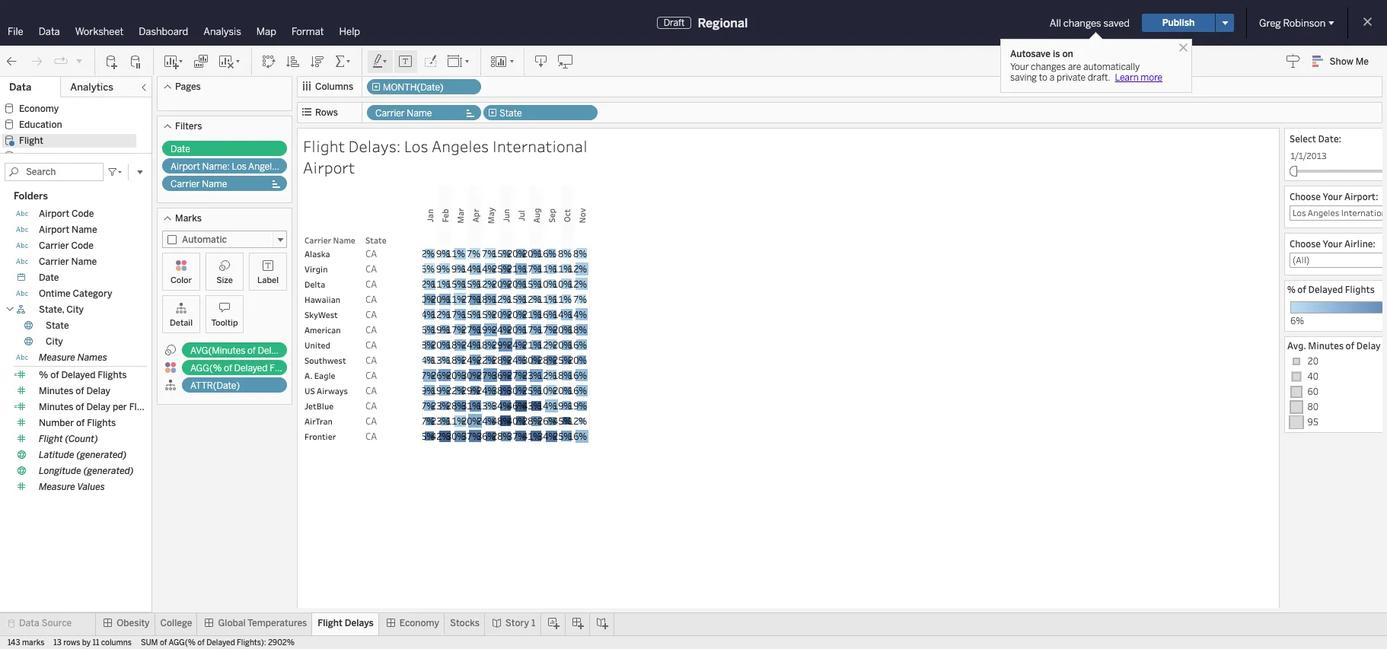 Task type: describe. For each thing, give the bounding box(es) containing it.
0 vertical spatial minutes
[[1308, 340, 1344, 352]]

file
[[8, 26, 23, 37]]

category
[[73, 289, 112, 299]]

flight for flight
[[19, 136, 43, 146]]

minutes for minutes of delay per flight
[[39, 402, 73, 413]]

changes for all
[[1064, 17, 1101, 29]]

SkyWest, Carrier Name. Press Space to toggle selection. Press Escape to go back to the left margin. Use arrow keys to navigate headers text field
[[300, 307, 361, 322]]

1 vertical spatial global temperatures
[[218, 618, 307, 629]]

duplicate image
[[193, 54, 209, 69]]

carrier down airport name
[[39, 241, 69, 251]]

delayed down avg(minutes of delay per flight)
[[234, 363, 268, 374]]

0 horizontal spatial global temperatures
[[19, 152, 108, 162]]

columns
[[101, 639, 132, 648]]

3 ca, state. press space to toggle selection. press escape to go back to the left margin. use arrow keys to navigate headers text field from the top
[[361, 398, 422, 413]]

Jun, Month of Date. Press Space to toggle selection. Press Escape to go back to the left margin. Use arrow keys to navigate headers text field
[[498, 185, 513, 246]]

airport for airport
[[303, 136, 591, 178]]

2 vertical spatial flights
[[87, 418, 116, 429]]

name:
[[202, 161, 230, 172]]

0 vertical spatial flights
[[1345, 283, 1375, 295]]

open and edit this workbook in tableau desktop image
[[558, 54, 573, 69]]

name down 'month(date)'
[[407, 108, 432, 119]]

minutes for minutes of delay
[[39, 386, 73, 397]]

format workbook image
[[423, 54, 438, 69]]

analytics
[[70, 81, 113, 93]]

sum of agg(% of delayed flights): 2902%
[[141, 639, 295, 648]]

10 ca, state. press space to toggle selection. press escape to go back to the left margin. use arrow keys to navigate headers text field from the top
[[361, 429, 422, 444]]

of up (count)
[[76, 418, 85, 429]]

80 option
[[1288, 400, 1387, 415]]

0 vertical spatial carrier name
[[375, 108, 432, 119]]

los for delays:
[[404, 136, 428, 157]]

filters
[[175, 121, 202, 132]]

number of flights
[[39, 418, 116, 429]]

code for airport code
[[72, 209, 94, 219]]

3 ca, state. press space to toggle selection. press escape to go back to the left margin. use arrow keys to navigate headers text field from the top
[[361, 307, 422, 322]]

angeles for name:
[[248, 161, 281, 172]]

data guide image
[[1286, 53, 1301, 69]]

highlight image
[[372, 54, 389, 69]]

Mar, Month of Date. Press Space to toggle selection. Press Escape to go back to the left margin. Use arrow keys to navigate headers text field
[[452, 185, 468, 246]]

2 ca, state. press space to toggle selection. press escape to go back to the left margin. use arrow keys to navigate headers text field from the top
[[361, 276, 422, 292]]

2902%
[[268, 639, 295, 648]]

help
[[339, 26, 360, 37]]

7 ca, state. press space to toggle selection. press escape to go back to the left margin. use arrow keys to navigate headers text field from the top
[[361, 368, 422, 383]]

saving
[[1010, 72, 1037, 83]]

1 vertical spatial agg(%
[[169, 639, 196, 648]]

flight for flight delays: los angeles international
[[303, 136, 345, 157]]

1 horizontal spatial state
[[499, 108, 522, 119]]

name down the carrier code
[[71, 257, 97, 267]]

learn
[[1115, 72, 1139, 83]]

A. Eagle, Carrier Name. Press Space to toggle selection. Press Escape to go back to the left margin. Use arrow keys to navigate headers text field
[[300, 368, 361, 383]]

Jan, Month of Date. Press Space to toggle selection. Press Escape to go back to the left margin. Use arrow keys to navigate headers text field
[[422, 185, 437, 246]]

more
[[1141, 72, 1163, 83]]

all
[[1050, 17, 1061, 29]]

p
[[1383, 340, 1387, 352]]

1 vertical spatial date
[[39, 273, 59, 283]]

Alaska, Carrier Name. Press Space to toggle selection. Press Escape to go back to the left margin. Use arrow keys to navigate headers text field
[[300, 246, 361, 261]]

worksheet
[[75, 26, 124, 37]]

private
[[1057, 72, 1086, 83]]

flight delays: los angeles international
[[303, 136, 588, 157]]

ontime category
[[39, 289, 112, 299]]

airline:
[[1345, 238, 1376, 250]]

flight)
[[299, 346, 326, 356]]

of left flights):
[[197, 639, 205, 648]]

date:
[[1318, 132, 1342, 145]]

autosave is on
[[1010, 49, 1073, 59]]

choose your airline:
[[1290, 238, 1376, 250]]

data source
[[19, 618, 72, 629]]

values
[[77, 482, 105, 493]]

of up "6%"
[[1298, 283, 1307, 295]]

longitude (generated)
[[39, 466, 134, 477]]

1 vertical spatial %
[[39, 370, 48, 381]]

minutes of delay per flight
[[39, 402, 154, 413]]

autosave
[[1010, 49, 1051, 59]]

angeles for delays:
[[432, 136, 489, 157]]

Feb, Month of Date. Press Space to toggle selection. Press Escape to go back to the left margin. Use arrow keys to navigate headers text field
[[437, 185, 452, 246]]

latitude
[[39, 450, 74, 461]]

airport for airport name: los angeles international
[[171, 161, 200, 172]]

13
[[54, 639, 61, 648]]

flight delays
[[318, 618, 374, 629]]

1 vertical spatial global
[[218, 618, 246, 629]]

1 vertical spatial city
[[46, 337, 63, 347]]

stocks
[[450, 618, 480, 629]]

draft.
[[1088, 72, 1111, 83]]

0 horizontal spatial % of delayed flights
[[39, 370, 127, 381]]

color
[[171, 276, 192, 286]]

2 vertical spatial data
[[19, 618, 39, 629]]

United, Carrier Name. Press Space to toggle selection. Press Escape to go back to the left margin. Use arrow keys to navigate headers text field
[[300, 337, 361, 353]]

11
[[92, 639, 99, 648]]

1 vertical spatial data
[[9, 81, 31, 93]]

0 vertical spatial city
[[66, 305, 84, 315]]

show/hide cards image
[[490, 54, 515, 69]]

on
[[1063, 49, 1073, 59]]

format
[[292, 26, 324, 37]]

attr(date)
[[190, 381, 240, 391]]

tooltip
[[211, 318, 238, 328]]

are
[[1068, 62, 1081, 72]]

1 horizontal spatial %
[[1288, 283, 1296, 295]]

undo image
[[5, 54, 20, 69]]

saved
[[1104, 17, 1130, 29]]

measure names
[[39, 353, 107, 363]]

choose for choose your airline:
[[1290, 238, 1321, 250]]

source
[[41, 618, 72, 629]]

delays:
[[348, 136, 401, 157]]

publish button
[[1142, 14, 1215, 32]]

avg.
[[1288, 340, 1306, 352]]

draft
[[664, 18, 685, 28]]

show me button
[[1306, 49, 1383, 73]]

size
[[216, 276, 233, 286]]

4 ca, state. press space to toggle selection. press escape to go back to the left margin. use arrow keys to navigate headers text field from the top
[[361, 322, 422, 337]]

0 vertical spatial agg(%
[[190, 363, 222, 374]]

name down "airport code"
[[72, 225, 97, 235]]

avg. minutes of delay p
[[1288, 340, 1387, 352]]

regional
[[698, 16, 748, 30]]

flight for flight (count)
[[39, 434, 63, 445]]

40
[[1308, 370, 1319, 382]]

of down measure names
[[50, 370, 59, 381]]

clear sheet image
[[218, 54, 242, 69]]

longitude
[[39, 466, 81, 477]]

number
[[39, 418, 74, 429]]

American, Carrier Name. Press Space to toggle selection. Press Escape to go back to the left margin. Use arrow keys to navigate headers text field
[[300, 322, 361, 337]]

is
[[1053, 49, 1060, 59]]

ontime
[[39, 289, 71, 299]]

map
[[256, 26, 276, 37]]

of right sum
[[160, 639, 167, 648]]

1 vertical spatial economy
[[400, 618, 439, 629]]

of down avg(minutes
[[224, 363, 232, 374]]

carrier down the carrier code
[[39, 257, 69, 267]]

close image
[[1176, 40, 1191, 55]]

name down name:
[[202, 179, 227, 190]]

1
[[531, 618, 535, 629]]

pause auto updates image
[[129, 54, 144, 69]]

international for airport name: los angeles international
[[283, 161, 337, 172]]

replay animation image
[[53, 54, 69, 69]]

Search text field
[[5, 163, 104, 181]]

download image
[[534, 54, 549, 69]]

delayed up minutes of delay in the left of the page
[[61, 370, 96, 381]]

airport:
[[1345, 190, 1379, 203]]

2 vertical spatial carrier name
[[39, 257, 97, 267]]

your changes are automatically saving to a private draft.
[[1010, 62, 1140, 83]]

education
[[19, 120, 62, 130]]

show me
[[1330, 56, 1369, 67]]

automatically
[[1083, 62, 1140, 72]]

delay for minutes of delay per flight
[[86, 402, 110, 413]]

by
[[82, 639, 91, 648]]

select date:
[[1290, 132, 1342, 145]]

per for flight)
[[283, 346, 297, 356]]

pages
[[175, 81, 201, 92]]



Task type: locate. For each thing, give the bounding box(es) containing it.
to
[[1039, 72, 1048, 83]]

international up the aug, month of date. press space to toggle selection. press escape to go back to the left margin. use arrow keys to navigate headers text field
[[492, 136, 588, 157]]

ca, state. press space to toggle selection. press escape to go back to the left margin. use arrow keys to navigate headers text field up jetblue, carrier name. press space to toggle selection. press escape to go back to the left margin. use arrow keys to navigate headers text field
[[361, 368, 422, 383]]

analysis
[[204, 26, 241, 37]]

Jul, Month of Date. Press Space to toggle selection. Press Escape to go back to the left margin. Use arrow keys to navigate headers text field
[[513, 185, 528, 246]]

ca, state. press space to toggle selection. press escape to go back to the left margin. use arrow keys to navigate headers text field down jan, month of date. press space to toggle selection. press escape to go back to the left margin. use arrow keys to navigate headers text box
[[361, 261, 422, 276]]

a
[[1050, 72, 1055, 83]]

1 vertical spatial international
[[283, 161, 337, 172]]

airport up feb, month of date. press space to toggle selection. press escape to go back to the left margin. use arrow keys to navigate headers text field
[[303, 136, 591, 178]]

sum
[[141, 639, 158, 648]]

1 vertical spatial minutes
[[39, 386, 73, 397]]

delayed left flights):
[[206, 639, 235, 648]]

JetBlue, Carrier Name. Press Space to toggle selection. Press Escape to go back to the left margin. Use arrow keys to navigate headers text field
[[300, 398, 361, 413]]

date up ontime
[[39, 273, 59, 283]]

flights):
[[237, 639, 266, 648]]

ca, state. press space to toggle selection. press escape to go back to the left margin. use arrow keys to navigate headers text field up frontier, carrier name. press space to toggle selection. press escape to go back to the left margin. use arrow keys to navigate headers text box
[[361, 398, 422, 413]]

delayed down choose your airline:
[[1309, 283, 1343, 295]]

Virgin, Carrier Name. Press Space to toggle selection. Press Escape to go back to the left margin. Use arrow keys to navigate headers text field
[[300, 261, 361, 276]]

your for choose your airline:
[[1323, 238, 1343, 250]]

flight (count)
[[39, 434, 98, 445]]

95
[[1308, 416, 1319, 428]]

carrier up marks
[[171, 179, 200, 190]]

1 vertical spatial per
[[113, 402, 127, 413]]

your inside your changes are automatically saving to a private draft.
[[1010, 62, 1029, 72]]

0 vertical spatial temperatures
[[48, 152, 108, 162]]

1 horizontal spatial temperatures
[[248, 618, 307, 629]]

your left airport:
[[1323, 190, 1343, 203]]

los for name:
[[232, 161, 247, 172]]

airport
[[303, 136, 591, 178], [171, 161, 200, 172], [39, 209, 69, 219], [39, 225, 69, 235]]

delays
[[345, 618, 374, 629]]

1 horizontal spatial los
[[404, 136, 428, 157]]

1 vertical spatial choose
[[1290, 238, 1321, 250]]

date down filters
[[171, 144, 190, 155]]

los
[[404, 136, 428, 157], [232, 161, 247, 172]]

0 horizontal spatial international
[[283, 161, 337, 172]]

state down show/hide cards icon
[[499, 108, 522, 119]]

folders
[[14, 190, 48, 202]]

1 horizontal spatial global temperatures
[[218, 618, 307, 629]]

airport up the carrier code
[[39, 225, 69, 235]]

los right name:
[[232, 161, 247, 172]]

data up replay animation image
[[39, 26, 60, 37]]

1 vertical spatial angeles
[[248, 161, 281, 172]]

delay up number of flights
[[86, 402, 110, 413]]

airport code
[[39, 209, 94, 219]]

Hawaiian, Carrier Name. Press Space to toggle selection. Press Escape to go back to the left margin. Use arrow keys to navigate headers text field
[[300, 292, 361, 307]]

economy
[[19, 104, 59, 114], [400, 618, 439, 629]]

learn more link
[[1111, 72, 1163, 83]]

US Airways, Carrier Name. Press Space to toggle selection. Press Escape to go back to the left margin. Use arrow keys to navigate headers text field
[[300, 383, 361, 398]]

2 vertical spatial minutes
[[39, 402, 73, 413]]

2 vertical spatial your
[[1323, 238, 1343, 250]]

state,
[[39, 305, 64, 315]]

robinson
[[1283, 17, 1326, 29]]

delay up flights)
[[258, 346, 281, 356]]

delay left p
[[1357, 340, 1381, 352]]

0 vertical spatial %
[[1288, 283, 1296, 295]]

ca, state. press space to toggle selection. press escape to go back to the left margin. use arrow keys to navigate headers text field down us airways, carrier name. press space to toggle selection. press escape to go back to the left margin. use arrow keys to navigate headers "text box"
[[361, 413, 422, 429]]

(generated)
[[76, 450, 127, 461], [83, 466, 134, 477]]

20
[[1308, 355, 1319, 367]]

month(date)
[[383, 82, 444, 93]]

0 vertical spatial your
[[1010, 62, 1029, 72]]

0 vertical spatial date
[[171, 144, 190, 155]]

ca, state. press space to toggle selection. press escape to go back to the left margin. use arrow keys to navigate headers text field down skywest, carrier name. press space to toggle selection. press escape to go back to the left margin. use arrow keys to navigate headers text box at the top left
[[361, 337, 422, 353]]

measure for measure values
[[39, 482, 75, 493]]

1/1/2013
[[1291, 150, 1327, 161]]

choose
[[1290, 190, 1321, 203], [1290, 238, 1321, 250]]

0 horizontal spatial %
[[39, 370, 48, 381]]

80
[[1308, 401, 1319, 413]]

global temperatures up search text field
[[19, 152, 108, 162]]

Aug, Month of Date. Press Space to toggle selection. Press Escape to go back to the left margin. Use arrow keys to navigate headers text field
[[528, 185, 544, 246]]

economy up education
[[19, 104, 59, 114]]

May, Month of Date. Press Space to toggle selection. Press Escape to go back to the left margin. Use arrow keys to navigate headers text field
[[483, 185, 498, 246]]

ca, state. press space to toggle selection. press escape to go back to the left margin. use arrow keys to navigate headers text field down virgin, carrier name. press space to toggle selection. press escape to go back to the left margin. use arrow keys to navigate headers text box
[[361, 292, 422, 307]]

0 vertical spatial economy
[[19, 104, 59, 114]]

0 vertical spatial changes
[[1064, 17, 1101, 29]]

state down state, city
[[46, 321, 69, 331]]

agg(% up attr(date)
[[190, 363, 222, 374]]

data down undo image
[[9, 81, 31, 93]]

per up flights)
[[283, 346, 297, 356]]

1 vertical spatial measure
[[39, 482, 75, 493]]

changes
[[1064, 17, 1101, 29], [1031, 62, 1066, 72]]

Apr, Month of Date. Press Space to toggle selection. Press Escape to go back to the left margin. Use arrow keys to navigate headers text field
[[468, 185, 483, 246]]

1 vertical spatial % of delayed flights
[[39, 370, 127, 381]]

airport left name:
[[171, 161, 200, 172]]

1 horizontal spatial global
[[218, 618, 246, 629]]

avg(minutes of delay per flight)
[[190, 346, 326, 356]]

per
[[283, 346, 297, 356], [113, 402, 127, 413]]

0 horizontal spatial temperatures
[[48, 152, 108, 162]]

flight
[[19, 136, 43, 146], [303, 136, 345, 157], [129, 402, 154, 413], [39, 434, 63, 445], [318, 618, 343, 629]]

2 ca, state. press space to toggle selection. press escape to go back to the left margin. use arrow keys to navigate headers text field from the top
[[361, 292, 422, 307]]

greg
[[1259, 17, 1281, 29]]

ca, state. press space to toggle selection. press escape to go back to the left margin. use arrow keys to navigate headers text field up the united, carrier name. press space to toggle selection. press escape to go back to the left margin. use arrow keys to navigate headers text box
[[361, 307, 422, 322]]

ca, state. press space to toggle selection. press escape to go back to the left margin. use arrow keys to navigate headers text field up skywest, carrier name. press space to toggle selection. press escape to go back to the left margin. use arrow keys to navigate headers text box at the top left
[[361, 276, 422, 292]]

sorted ascending by % of delayed flights within carrier name image
[[286, 54, 301, 69]]

sorted descending by % of delayed flights within carrier name image
[[310, 54, 325, 69]]

1 vertical spatial los
[[232, 161, 247, 172]]

economy left stocks
[[400, 618, 439, 629]]

% of delayed flights up minutes of delay in the left of the page
[[39, 370, 127, 381]]

angeles right name:
[[248, 161, 281, 172]]

choose for choose your airport:
[[1290, 190, 1321, 203]]

names
[[77, 353, 107, 363]]

5 ca, state. press space to toggle selection. press escape to go back to the left margin. use arrow keys to navigate headers text field from the top
[[361, 337, 422, 353]]

Delta, Carrier Name. Press Space to toggle selection. Press Escape to go back to the left margin. Use arrow keys to navigate headers text field
[[300, 276, 361, 292]]

0 vertical spatial (generated)
[[76, 450, 127, 461]]

flights)
[[270, 363, 301, 374]]

ca, state. press space to toggle selection. press escape to go back to the left margin. use arrow keys to navigate headers text field left feb, month of date. press space to toggle selection. press escape to go back to the left margin. use arrow keys to navigate headers text field
[[361, 246, 422, 261]]

rows
[[63, 639, 80, 648]]

1 vertical spatial flights
[[98, 370, 127, 381]]

20 option
[[1288, 354, 1387, 369]]

swap rows and columns image
[[261, 54, 276, 69]]

state, city
[[39, 305, 84, 315]]

1 horizontal spatial per
[[283, 346, 297, 356]]

1 horizontal spatial international
[[492, 136, 588, 157]]

changes for your
[[1031, 62, 1066, 72]]

0 vertical spatial global temperatures
[[19, 152, 108, 162]]

temperatures up search text field
[[48, 152, 108, 162]]

AirTran, Carrier Name. Press Space to toggle selection. Press Escape to go back to the left margin. Use arrow keys to navigate headers text field
[[300, 413, 361, 429]]

rows
[[315, 107, 338, 118]]

0 vertical spatial data
[[39, 26, 60, 37]]

story 1
[[505, 618, 535, 629]]

40 option
[[1288, 369, 1387, 385]]

carrier name down name:
[[171, 179, 227, 190]]

delay up minutes of delay per flight
[[86, 386, 110, 397]]

60 option
[[1288, 385, 1387, 400]]

carrier name down the carrier code
[[39, 257, 97, 267]]

name
[[407, 108, 432, 119], [202, 179, 227, 190], [72, 225, 97, 235], [71, 257, 97, 267]]

your down autosave
[[1010, 62, 1029, 72]]

angeles up mar, month of date. press space to toggle selection. press escape to go back to the left margin. use arrow keys to navigate headers text box
[[432, 136, 489, 157]]

1 vertical spatial carrier name
[[171, 179, 227, 190]]

temperatures up 2902%
[[248, 618, 307, 629]]

143 marks
[[8, 639, 44, 648]]

flights
[[1345, 283, 1375, 295], [98, 370, 127, 381], [87, 418, 116, 429]]

1 vertical spatial state
[[46, 321, 69, 331]]

% up "6%"
[[1288, 283, 1296, 295]]

2 choose from the top
[[1290, 238, 1321, 250]]

global up sum of agg(% of delayed flights): 2902% on the bottom left of the page
[[218, 618, 246, 629]]

1 horizontal spatial % of delayed flights
[[1288, 283, 1375, 295]]

2 measure from the top
[[39, 482, 75, 493]]

6%
[[1291, 314, 1304, 327]]

your left airline:
[[1323, 238, 1343, 250]]

of up agg(% of delayed flights) at the bottom of the page
[[247, 346, 256, 356]]

redo image
[[29, 54, 44, 69]]

0 vertical spatial % of delayed flights
[[1288, 283, 1375, 295]]

ca, state. press space to toggle selection. press escape to go back to the left margin. use arrow keys to navigate headers text field down jetblue, carrier name. press space to toggle selection. press escape to go back to the left margin. use arrow keys to navigate headers text field
[[361, 429, 422, 444]]

carrier name down 'month(date)'
[[375, 108, 432, 119]]

1 horizontal spatial city
[[66, 305, 84, 315]]

city down ontime category
[[66, 305, 84, 315]]

9 ca, state. press space to toggle selection. press escape to go back to the left margin. use arrow keys to navigate headers text field from the top
[[361, 413, 422, 429]]

hide mark labels image
[[398, 54, 413, 69]]

of
[[1298, 283, 1307, 295], [1346, 340, 1355, 352], [247, 346, 256, 356], [224, 363, 232, 374], [50, 370, 59, 381], [76, 386, 84, 397], [76, 402, 84, 413], [76, 418, 85, 429], [160, 639, 167, 648], [197, 639, 205, 648]]

1 horizontal spatial economy
[[400, 618, 439, 629]]

flights down minutes of delay per flight
[[87, 418, 116, 429]]

(generated) for longitude (generated)
[[83, 466, 134, 477]]

code for carrier code
[[71, 241, 94, 251]]

flights down airline:
[[1345, 283, 1375, 295]]

0 horizontal spatial los
[[232, 161, 247, 172]]

of up minutes of delay per flight
[[76, 386, 84, 397]]

carrier code
[[39, 241, 94, 251]]

1 vertical spatial temperatures
[[248, 618, 307, 629]]

0 vertical spatial measure
[[39, 353, 75, 363]]

your
[[1010, 62, 1029, 72], [1323, 190, 1343, 203], [1323, 238, 1343, 250]]

totals image
[[334, 54, 353, 69]]

agg(% of delayed flights)
[[190, 363, 301, 374]]

(count)
[[65, 434, 98, 445]]

CA, State. Press Space to toggle selection. Press Escape to go back to the left margin. Use arrow keys to navigate headers text field
[[361, 261, 422, 276], [361, 276, 422, 292], [361, 307, 422, 322], [361, 322, 422, 337], [361, 337, 422, 353], [361, 353, 422, 368], [361, 368, 422, 383], [361, 383, 422, 398], [361, 413, 422, 429], [361, 429, 422, 444]]

1 ca, state. press space to toggle selection. press escape to go back to the left margin. use arrow keys to navigate headers text field from the top
[[361, 246, 422, 261]]

% down measure names
[[39, 370, 48, 381]]

0 horizontal spatial date
[[39, 273, 59, 283]]

select
[[1290, 132, 1316, 145]]

CA, State. Press Space to toggle selection. Press Escape to go back to the left margin. Use arrow keys to navigate headers text field
[[361, 246, 422, 261], [361, 292, 422, 307], [361, 398, 422, 413]]

college
[[160, 618, 192, 629]]

Nov, Month of Date. Press Space to toggle selection. Press Escape to go back to the left margin. Use arrow keys to navigate headers text field
[[574, 185, 589, 246]]

changes right the all
[[1064, 17, 1101, 29]]

0 vertical spatial angeles
[[432, 136, 489, 157]]

show
[[1330, 56, 1354, 67]]

greg robinson
[[1259, 17, 1326, 29]]

measure values
[[39, 482, 105, 493]]

airport name
[[39, 225, 97, 235]]

% of delayed flights down choose your airline:
[[1288, 283, 1375, 295]]

choose your airport:
[[1290, 190, 1379, 203]]

airport name: los angeles international
[[171, 161, 337, 172]]

measure down longitude
[[39, 482, 75, 493]]

per up number of flights
[[113, 402, 127, 413]]

0 horizontal spatial global
[[19, 152, 46, 162]]

data
[[39, 26, 60, 37], [9, 81, 31, 93], [19, 618, 39, 629]]

city up measure names
[[46, 337, 63, 347]]

global up search text field
[[19, 152, 46, 162]]

ca, state. press space to toggle selection. press escape to go back to the left margin. use arrow keys to navigate headers text field down american, carrier name. press space to toggle selection. press escape to go back to the left margin. use arrow keys to navigate headers text box
[[361, 353, 422, 368]]

measure for measure names
[[39, 353, 75, 363]]

global temperatures up flights):
[[218, 618, 307, 629]]

1 vertical spatial your
[[1323, 190, 1343, 203]]

global
[[19, 152, 46, 162], [218, 618, 246, 629]]

1 vertical spatial changes
[[1031, 62, 1066, 72]]

all changes saved
[[1050, 17, 1130, 29]]

carrier down 'month(date)'
[[375, 108, 405, 119]]

delay for minutes of delay
[[86, 386, 110, 397]]

143
[[8, 639, 20, 648]]

0 vertical spatial ca, state. press space to toggle selection. press escape to go back to the left margin. use arrow keys to navigate headers text field
[[361, 246, 422, 261]]

1 horizontal spatial date
[[171, 144, 190, 155]]

95 option
[[1288, 415, 1387, 430]]

per for flight
[[113, 402, 127, 413]]

measure
[[39, 353, 75, 363], [39, 482, 75, 493]]

Sep, Month of Date. Press Space to toggle selection. Press Escape to go back to the left margin. Use arrow keys to navigate headers text field
[[544, 185, 559, 246]]

international down rows
[[283, 161, 337, 172]]

0 horizontal spatial city
[[46, 337, 63, 347]]

code up airport name
[[72, 209, 94, 219]]

flight for flight delays
[[318, 618, 343, 629]]

(generated) for latitude (generated)
[[76, 450, 127, 461]]

13 rows by 11 columns
[[54, 639, 132, 648]]

dashboard
[[139, 26, 188, 37]]

replay animation image
[[75, 56, 84, 65]]

airport for airport code
[[39, 209, 69, 219]]

Oct, Month of Date. Press Space to toggle selection. Press Escape to go back to the left margin. Use arrow keys to navigate headers text field
[[559, 185, 574, 246]]

of up number of flights
[[76, 402, 84, 413]]

ca, state. press space to toggle selection. press escape to go back to the left margin. use arrow keys to navigate headers text field up the southwest, carrier name. press space to toggle selection. press escape to go back to the left margin. use arrow keys to navigate headers text box
[[361, 322, 422, 337]]

1 vertical spatial ca, state. press space to toggle selection. press escape to go back to the left margin. use arrow keys to navigate headers text field
[[361, 292, 422, 307]]

1 horizontal spatial carrier name
[[171, 179, 227, 190]]

carrier
[[375, 108, 405, 119], [171, 179, 200, 190], [39, 241, 69, 251], [39, 257, 69, 267]]

of up the '20' option
[[1346, 340, 1355, 352]]

1 horizontal spatial angeles
[[432, 136, 489, 157]]

1 ca, state. press space to toggle selection. press escape to go back to the left margin. use arrow keys to navigate headers text field from the top
[[361, 261, 422, 276]]

0 vertical spatial per
[[283, 346, 297, 356]]

(generated) up longitude (generated)
[[76, 450, 127, 461]]

60
[[1308, 385, 1319, 397]]

airport up airport name
[[39, 209, 69, 219]]

0 vertical spatial choose
[[1290, 190, 1321, 203]]

me
[[1356, 56, 1369, 67]]

airport for airport name
[[39, 225, 69, 235]]

los right delays:
[[404, 136, 428, 157]]

1 choose from the top
[[1290, 190, 1321, 203]]

flights down names
[[98, 370, 127, 381]]

data up 143 marks
[[19, 618, 39, 629]]

your for choose your airport:
[[1323, 190, 1343, 203]]

0 vertical spatial state
[[499, 108, 522, 119]]

6 ca, state. press space to toggle selection. press escape to go back to the left margin. use arrow keys to navigate headers text field from the top
[[361, 353, 422, 368]]

Southwest, Carrier Name. Press Space to toggle selection. Press Escape to go back to the left margin. Use arrow keys to navigate headers text field
[[300, 353, 361, 368]]

ca, state. press space to toggle selection. press escape to go back to the left margin. use arrow keys to navigate headers text field up "airtran, carrier name. press space to toggle selection. press escape to go back to the left margin. use arrow keys to navigate headers" text box
[[361, 383, 422, 398]]

0 vertical spatial los
[[404, 136, 428, 157]]

measure left names
[[39, 353, 75, 363]]

(generated) up values
[[83, 466, 134, 477]]

changes inside your changes are automatically saving to a private draft.
[[1031, 62, 1066, 72]]

detail
[[170, 318, 193, 328]]

publish
[[1163, 18, 1195, 28]]

0 horizontal spatial state
[[46, 321, 69, 331]]

0 horizontal spatial angeles
[[248, 161, 281, 172]]

marks. press enter to open the view data window.. use arrow keys to navigate data visualization elements. image
[[422, 246, 590, 445]]

1 vertical spatial code
[[71, 241, 94, 251]]

0 horizontal spatial carrier name
[[39, 257, 97, 267]]

8 ca, state. press space to toggle selection. press escape to go back to the left margin. use arrow keys to navigate headers text field from the top
[[361, 383, 422, 398]]

0 vertical spatial code
[[72, 209, 94, 219]]

label
[[257, 276, 279, 286]]

delayed
[[1309, 283, 1343, 295], [234, 363, 268, 374], [61, 370, 96, 381], [206, 639, 235, 648]]

code down airport name
[[71, 241, 94, 251]]

Frontier, Carrier Name. Press Space to toggle selection. Press Escape to go back to the left margin. Use arrow keys to navigate headers text field
[[300, 429, 361, 444]]

new worksheet image
[[163, 54, 184, 69]]

global temperatures
[[19, 152, 108, 162], [218, 618, 307, 629]]

0 vertical spatial global
[[19, 152, 46, 162]]

fit image
[[447, 54, 471, 69]]

international for flight delays: los angeles international
[[492, 136, 588, 157]]

choose down the 1/1/2013
[[1290, 190, 1321, 203]]

choose left airline:
[[1290, 238, 1321, 250]]

0 horizontal spatial per
[[113, 402, 127, 413]]

2 vertical spatial ca, state. press space to toggle selection. press escape to go back to the left margin. use arrow keys to navigate headers text field
[[361, 398, 422, 413]]

1 measure from the top
[[39, 353, 75, 363]]

international
[[492, 136, 588, 157], [283, 161, 337, 172]]

2 horizontal spatial carrier name
[[375, 108, 432, 119]]

marks
[[175, 213, 202, 224]]

collapse image
[[139, 83, 148, 92]]

marks
[[22, 639, 44, 648]]

1 vertical spatial (generated)
[[83, 466, 134, 477]]

0 horizontal spatial economy
[[19, 104, 59, 114]]

0 vertical spatial international
[[492, 136, 588, 157]]

delay for avg(minutes of delay per flight)
[[258, 346, 281, 356]]

learn more
[[1115, 72, 1163, 83]]

agg(% down college
[[169, 639, 196, 648]]

obesity
[[117, 618, 150, 629]]

changes down autosave is on
[[1031, 62, 1066, 72]]

new data source image
[[104, 54, 120, 69]]



Task type: vqa. For each thing, say whether or not it's contained in the screenshot.
topmost Economy
yes



